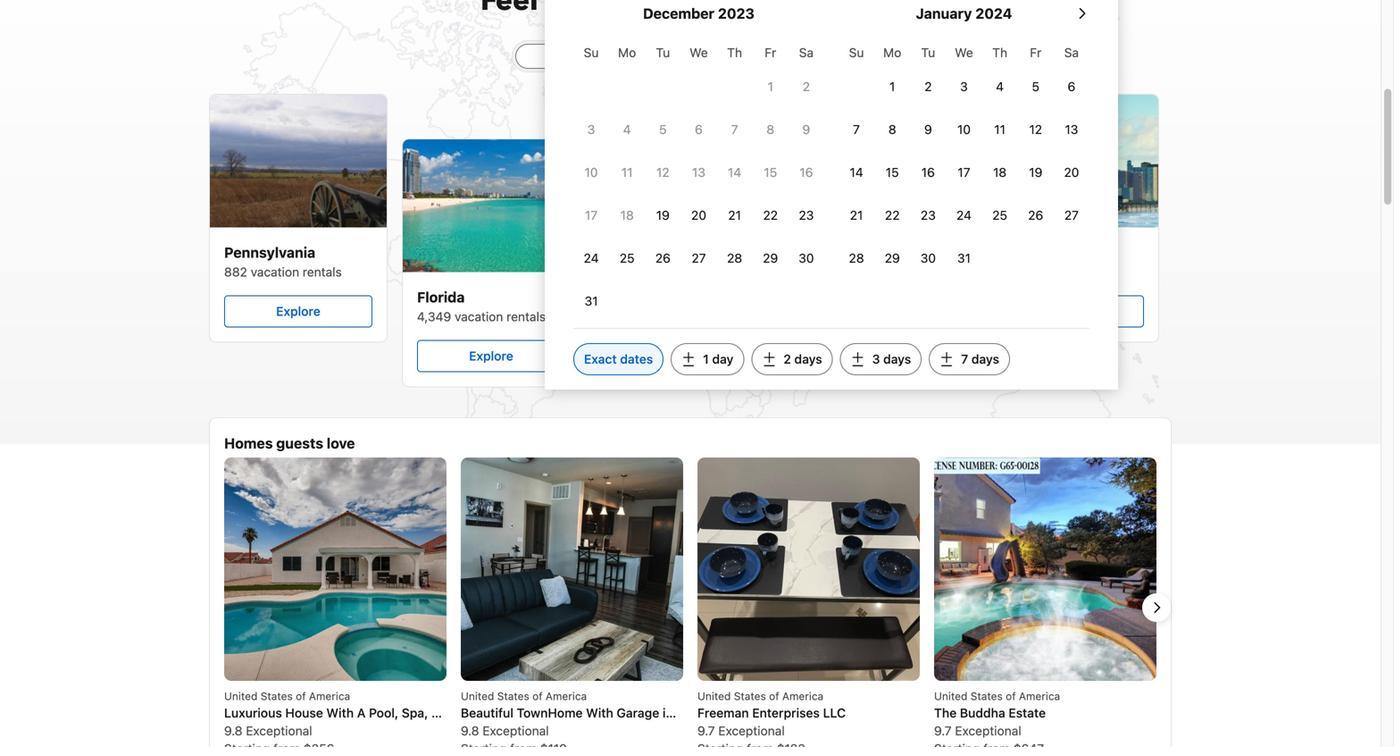 Task type: locate. For each thing, give the bounding box(es) containing it.
0 horizontal spatial 3
[[588, 122, 595, 137]]

0 horizontal spatial 9.7 exceptional
[[698, 723, 785, 738]]

5 right 4 'checkbox'
[[1033, 79, 1040, 94]]

0 vertical spatial 20
[[1065, 165, 1080, 180]]

18 inside option
[[621, 208, 634, 223]]

of inside united states of america luxurious house with a pool, spa, and patio, sleeps 6 comfortably
[[296, 690, 306, 702]]

24 December 2023 checkbox
[[574, 239, 610, 278]]

2 we from the left
[[955, 45, 974, 60]]

9 inside checkbox
[[803, 122, 811, 137]]

21 inside checkbox
[[729, 208, 742, 223]]

states up sleeps
[[497, 690, 530, 702]]

1 horizontal spatial 14
[[850, 165, 864, 180]]

1 21 from the left
[[729, 208, 742, 223]]

15 right 14 checkbox
[[886, 165, 899, 180]]

3
[[961, 79, 968, 94], [588, 122, 595, 137], [873, 352, 881, 366]]

19 for 19 december 2023 option
[[657, 208, 670, 223]]

1 horizontal spatial th
[[993, 45, 1008, 60]]

1 horizontal spatial explore
[[469, 349, 514, 363]]

vacation down pennsylvania
[[251, 265, 299, 279]]

sa
[[800, 45, 814, 60], [1065, 45, 1080, 60]]

0 vertical spatial 10
[[958, 122, 971, 137]]

5 inside option
[[1033, 79, 1040, 94]]

1 horizontal spatial 9.8 exceptional
[[461, 723, 549, 738]]

1 su from the left
[[584, 45, 599, 60]]

15 December 2023 checkbox
[[753, 153, 789, 192]]

days for 7 days
[[972, 352, 1000, 366]]

with for garage
[[586, 706, 614, 720]]

1 vertical spatial 20
[[692, 208, 707, 223]]

5
[[1033, 79, 1040, 94], [660, 122, 667, 137]]

llc
[[823, 706, 846, 720]]

9.8 exceptional for luxurious
[[224, 723, 312, 738]]

9.7 exceptional
[[698, 723, 785, 738], [935, 723, 1022, 738]]

27 right the 26 december 2023 "checkbox"
[[692, 251, 706, 265]]

13 for 13 january 2024 checkbox
[[1066, 122, 1079, 137]]

1 with from the left
[[327, 706, 354, 720]]

15 January 2024 checkbox
[[875, 153, 911, 192]]

25 for 25 checkbox
[[620, 251, 635, 265]]

0 horizontal spatial 28
[[727, 251, 743, 265]]

pool,
[[369, 706, 399, 720]]

30 for 30 december 2023 'option'
[[799, 251, 815, 265]]

29 right the '28' option
[[763, 251, 779, 265]]

su
[[584, 45, 599, 60], [849, 45, 864, 60]]

united inside united states of america luxurious house with a pool, spa, and patio, sleeps 6 comfortably
[[224, 690, 258, 702]]

0 horizontal spatial 9
[[803, 122, 811, 137]]

1 horizontal spatial 19
[[1030, 165, 1043, 180]]

of
[[296, 690, 306, 702], [533, 690, 543, 702], [769, 690, 780, 702], [1006, 690, 1017, 702]]

12 inside option
[[657, 165, 670, 180]]

21 right 20 'checkbox'
[[729, 208, 742, 223]]

tu up 2 option
[[922, 45, 936, 60]]

su up 7 option
[[849, 45, 864, 60]]

27 inside the 27 checkbox
[[1065, 208, 1079, 223]]

vegas
[[701, 706, 737, 720]]

14 December 2023 checkbox
[[717, 153, 753, 192]]

23 December 2023 checkbox
[[789, 196, 825, 235]]

28 for the '28' option
[[727, 251, 743, 265]]

2 mo from the left
[[884, 45, 902, 60]]

1 vertical spatial 3
[[588, 122, 595, 137]]

19 for 19 option
[[1030, 165, 1043, 180]]

rentals inside florida 4,349 vacation rentals
[[507, 309, 546, 324]]

31
[[958, 251, 971, 265], [585, 294, 598, 308]]

2 su from the left
[[849, 45, 864, 60]]

with left garage
[[586, 706, 614, 720]]

17 right 16 january 2024 checkbox
[[958, 165, 971, 180]]

1 horizontal spatial su
[[849, 45, 864, 60]]

3 of from the left
[[769, 690, 780, 702]]

4 left 5 january 2024 option
[[997, 79, 1004, 94]]

1 vertical spatial 31
[[585, 294, 598, 308]]

17 inside 17 "option"
[[585, 208, 598, 223]]

9 inside checkbox
[[925, 122, 933, 137]]

1 america from the left
[[309, 690, 350, 702]]

17 left 18 option
[[585, 208, 598, 223]]

24 for 24 december 2023 checkbox
[[584, 251, 599, 265]]

0 vertical spatial 25
[[993, 208, 1008, 223]]

24
[[957, 208, 972, 223], [584, 251, 599, 265]]

1 horizontal spatial 21
[[850, 208, 864, 223]]

9.7 exceptional down the freeman
[[698, 723, 785, 738]]

th for 2024
[[993, 45, 1008, 60]]

12 right 11 january 2024 option
[[1030, 122, 1043, 137]]

vacation for florida
[[455, 309, 503, 324]]

0 horizontal spatial 22
[[764, 208, 778, 223]]

29 for "29" checkbox
[[763, 251, 779, 265]]

0 horizontal spatial 19
[[657, 208, 670, 223]]

0 horizontal spatial fr
[[765, 45, 777, 60]]

14
[[728, 165, 742, 180], [850, 165, 864, 180]]

america up estate
[[1020, 690, 1061, 702]]

san
[[610, 244, 636, 261]]

states
[[261, 690, 293, 702], [497, 690, 530, 702], [734, 690, 766, 702], [971, 690, 1003, 702]]

3 days from the left
[[972, 352, 1000, 366]]

fr
[[765, 45, 777, 60], [1031, 45, 1042, 60]]

2 23 from the left
[[921, 208, 936, 223]]

0 horizontal spatial 29
[[763, 251, 779, 265]]

0 vertical spatial 4
[[997, 79, 1004, 94]]

21 for the '21' checkbox
[[729, 208, 742, 223]]

1 horizontal spatial 28
[[849, 251, 865, 265]]

22 January 2024 checkbox
[[875, 196, 911, 235]]

0 horizontal spatial 6
[[537, 706, 545, 720]]

26 inside "checkbox"
[[656, 251, 671, 265]]

0 horizontal spatial 7
[[732, 122, 739, 137]]

1 29 from the left
[[763, 251, 779, 265]]

states for house
[[261, 690, 293, 702]]

2 inside option
[[925, 79, 932, 94]]

25 inside option
[[993, 208, 1008, 223]]

of up 'enterprises'
[[769, 690, 780, 702]]

mo for january
[[884, 45, 902, 60]]

5 for 5 december 2023 checkbox
[[660, 122, 667, 137]]

sa up 2 checkbox
[[800, 45, 814, 60]]

31 for '31 december 2023' checkbox
[[585, 294, 598, 308]]

sa for 2023
[[800, 45, 814, 60]]

11 right "10 january 2024" option
[[995, 122, 1006, 137]]

23
[[799, 208, 814, 223], [921, 208, 936, 223]]

0 vertical spatial 19
[[1030, 165, 1043, 180]]

8 for 8 option at the right top of page
[[889, 122, 897, 137]]

1 14 from the left
[[728, 165, 742, 180]]

19
[[1030, 165, 1043, 180], [657, 208, 670, 223]]

22 inside option
[[885, 208, 900, 223]]

of for house
[[296, 690, 306, 702]]

26 right 25 january 2024 option
[[1029, 208, 1044, 223]]

days for 3 days
[[884, 352, 912, 366]]

2 days
[[784, 352, 823, 366]]

31 inside '31 december 2023' checkbox
[[585, 294, 598, 308]]

28 inside option
[[727, 251, 743, 265]]

2 sa from the left
[[1065, 45, 1080, 60]]

9 December 2023 checkbox
[[789, 110, 825, 149]]

1 9.8 exceptional from the left
[[224, 723, 312, 738]]

28 December 2023 checkbox
[[717, 239, 753, 278]]

13
[[1066, 122, 1079, 137], [693, 165, 706, 180]]

day
[[713, 352, 734, 366]]

united up patio,
[[461, 690, 494, 702]]

28 left "29" checkbox
[[727, 251, 743, 265]]

1 horizontal spatial 22
[[885, 208, 900, 223]]

united for beautiful
[[461, 690, 494, 702]]

0 horizontal spatial 26
[[656, 251, 671, 265]]

2 tu from the left
[[922, 45, 936, 60]]

1 tu from the left
[[656, 45, 670, 60]]

29
[[763, 251, 779, 265], [885, 251, 900, 265]]

4 states from the left
[[971, 690, 1003, 702]]

22 inside checkbox
[[764, 208, 778, 223]]

5 right 4 checkbox in the left of the page
[[660, 122, 667, 137]]

january 2024
[[916, 5, 1013, 22]]

0 horizontal spatial su
[[584, 45, 599, 60]]

enterprises
[[753, 706, 820, 720]]

of up house
[[296, 690, 306, 702]]

2 days from the left
[[884, 352, 912, 366]]

1 horizontal spatial 30
[[921, 251, 936, 265]]

29 for 29 checkbox
[[885, 251, 900, 265]]

19 inside option
[[657, 208, 670, 223]]

28 inside 28 checkbox
[[849, 251, 865, 265]]

sa for 2024
[[1065, 45, 1080, 60]]

0 horizontal spatial grid
[[574, 35, 825, 321]]

4 inside 'checkbox'
[[997, 79, 1004, 94]]

with
[[327, 706, 354, 720], [586, 706, 614, 720]]

10 December 2023 checkbox
[[574, 153, 610, 192]]

20 right 19 option
[[1065, 165, 1080, 180]]

13 right 12 january 2024 'checkbox'
[[1066, 122, 1079, 137]]

2 inside checkbox
[[803, 79, 811, 94]]

1 horizontal spatial explore link
[[417, 340, 566, 372]]

3 inside checkbox
[[588, 122, 595, 137]]

10 left 11 "checkbox"
[[585, 165, 598, 180]]

11 left the 12 option
[[622, 165, 633, 180]]

13 for 13 option
[[693, 165, 706, 180]]

2 united from the left
[[461, 690, 494, 702]]

17
[[958, 165, 971, 180], [585, 208, 598, 223]]

0 horizontal spatial 17
[[585, 208, 598, 223]]

3 inside option
[[961, 79, 968, 94]]

27 for '27' option
[[692, 251, 706, 265]]

of up the townhome
[[533, 690, 543, 702]]

10 inside option
[[958, 122, 971, 137]]

0 horizontal spatial 30
[[799, 251, 815, 265]]

mo
[[618, 45, 636, 60], [884, 45, 902, 60]]

7 right 3 days
[[962, 352, 969, 366]]

4 for 4 'checkbox'
[[997, 79, 1004, 94]]

23 inside option
[[799, 208, 814, 223]]

1 we from the left
[[690, 45, 708, 60]]

states inside united states of america luxurious house with a pool, spa, and patio, sleeps 6 comfortably
[[261, 690, 293, 702]]

states up the luxurious
[[261, 690, 293, 702]]

we for december
[[690, 45, 708, 60]]

rentals left '31 december 2023' checkbox
[[507, 309, 546, 324]]

fr up 1 checkbox on the right of the page
[[765, 45, 777, 60]]

1 28 from the left
[[727, 251, 743, 265]]

2 vertical spatial 3
[[873, 352, 881, 366]]

17 inside 17 january 2024 option
[[958, 165, 971, 180]]

1 horizontal spatial 26
[[1029, 208, 1044, 223]]

0 horizontal spatial vacation
[[251, 265, 299, 279]]

1 vertical spatial rentals
[[507, 309, 546, 324]]

4 of from the left
[[1006, 690, 1017, 702]]

27 right 26 january 2024 checkbox
[[1065, 208, 1079, 223]]

2 22 from the left
[[885, 208, 900, 223]]

days
[[795, 352, 823, 366], [884, 352, 912, 366], [972, 352, 1000, 366]]

2 horizontal spatial 1
[[890, 79, 896, 94]]

1 horizontal spatial 20
[[1065, 165, 1080, 180]]

7
[[732, 122, 739, 137], [853, 122, 860, 137], [962, 352, 969, 366]]

20 January 2024 checkbox
[[1054, 153, 1090, 192]]

0 vertical spatial rentals
[[303, 265, 342, 279]]

1 horizontal spatial 8
[[889, 122, 897, 137]]

1 states from the left
[[261, 690, 293, 702]]

days for 2 days
[[795, 352, 823, 366]]

0 vertical spatial vacation
[[251, 265, 299, 279]]

2
[[803, 79, 811, 94], [925, 79, 932, 94], [784, 352, 792, 366]]

15
[[764, 165, 778, 180], [886, 165, 899, 180]]

26 inside checkbox
[[1029, 208, 1044, 223]]

1 horizontal spatial 25
[[993, 208, 1008, 223]]

20 right 19 december 2023 option
[[692, 208, 707, 223]]

2 horizontal spatial 3
[[961, 79, 968, 94]]

4
[[997, 79, 1004, 94], [624, 122, 631, 137]]

1 sa from the left
[[800, 45, 814, 60]]

28 January 2024 checkbox
[[839, 239, 875, 278]]

1 horizontal spatial 9
[[925, 122, 933, 137]]

states inside united states of america beautiful townhome with garage in las vegas
[[497, 690, 530, 702]]

2 vertical spatial 6
[[537, 706, 545, 720]]

su up 3 december 2023 checkbox at top left
[[584, 45, 599, 60]]

united inside united states of america beautiful townhome with garage in las vegas
[[461, 690, 494, 702]]

3 united from the left
[[698, 690, 731, 702]]

23 inside checkbox
[[921, 208, 936, 223]]

1 vertical spatial 5
[[660, 122, 667, 137]]

16 inside checkbox
[[922, 165, 935, 180]]

1 left 2 checkbox
[[768, 79, 774, 94]]

16 left 17 january 2024 option
[[922, 165, 935, 180]]

vacation inside "pennsylvania 882 vacation rentals"
[[251, 265, 299, 279]]

28 left 29 checkbox
[[849, 251, 865, 265]]

19 inside option
[[1030, 165, 1043, 180]]

1 horizontal spatial 13
[[1066, 122, 1079, 137]]

1 vertical spatial 4
[[624, 122, 631, 137]]

rentals down pennsylvania
[[303, 265, 342, 279]]

of inside united states of america freeman enterprises llc
[[769, 690, 780, 702]]

1 30 from the left
[[799, 251, 815, 265]]

1 15 from the left
[[764, 165, 778, 180]]

14 left 15 option
[[850, 165, 864, 180]]

spa,
[[402, 706, 428, 720]]

1 day
[[703, 352, 734, 366]]

1 23 from the left
[[799, 208, 814, 223]]

region
[[210, 458, 1172, 747]]

3 states from the left
[[734, 690, 766, 702]]

24 left 25 january 2024 option
[[957, 208, 972, 223]]

22
[[764, 208, 778, 223], [885, 208, 900, 223]]

1 horizontal spatial days
[[884, 352, 912, 366]]

0 horizontal spatial th
[[728, 45, 743, 60]]

22 right the '21' checkbox
[[764, 208, 778, 223]]

2 right 1 january 2024 option
[[925, 79, 932, 94]]

1 9 from the left
[[803, 122, 811, 137]]

1 horizontal spatial 11
[[995, 122, 1006, 137]]

21 inside option
[[850, 208, 864, 223]]

1 horizontal spatial 15
[[886, 165, 899, 180]]

america inside united states of america freeman enterprises llc
[[783, 690, 824, 702]]

1 horizontal spatial sa
[[1065, 45, 1080, 60]]

1 united from the left
[[224, 690, 258, 702]]

mo up 4 checkbox in the left of the page
[[618, 45, 636, 60]]

th
[[728, 45, 743, 60], [993, 45, 1008, 60]]

2 right 1 checkbox on the right of the page
[[803, 79, 811, 94]]

states inside "united states of america the buddha estate"
[[971, 690, 1003, 702]]

0 horizontal spatial 4
[[624, 122, 631, 137]]

12 right 11 "checkbox"
[[657, 165, 670, 180]]

florida 4,349 vacation rentals
[[417, 289, 546, 324]]

21
[[729, 208, 742, 223], [850, 208, 864, 223]]

8 right 7 december 2023 option
[[767, 122, 775, 137]]

10
[[958, 122, 971, 137], [585, 165, 598, 180]]

comfortably
[[548, 706, 622, 720]]

1 inside option
[[890, 79, 896, 94]]

3 days
[[873, 352, 912, 366]]

3 right 2 days
[[873, 352, 881, 366]]

united states of america beautiful townhome with garage in las vegas
[[461, 690, 737, 720]]

2 states from the left
[[497, 690, 530, 702]]

9
[[803, 122, 811, 137], [925, 122, 933, 137]]

of inside united states of america beautiful townhome with garage in las vegas
[[533, 690, 543, 702]]

9 right 8 option
[[803, 122, 811, 137]]

states up buddha
[[971, 690, 1003, 702]]

16 for the 16 december 2023 option at top
[[800, 165, 814, 180]]

united up vegas
[[698, 690, 731, 702]]

6 for 6 checkbox
[[695, 122, 703, 137]]

united
[[224, 690, 258, 702], [461, 690, 494, 702], [698, 690, 731, 702], [935, 690, 968, 702]]

28
[[727, 251, 743, 265], [849, 251, 865, 265]]

fr up 5 january 2024 option
[[1031, 45, 1042, 60]]

1 horizontal spatial 10
[[958, 122, 971, 137]]

1 horizontal spatial fr
[[1031, 45, 1042, 60]]

1 vertical spatial 17
[[585, 208, 598, 223]]

20 inside checkbox
[[1065, 165, 1080, 180]]

15 right 14 december 2023 checkbox
[[764, 165, 778, 180]]

2 8 from the left
[[889, 122, 897, 137]]

5 for 5 january 2024 option
[[1033, 79, 1040, 94]]

1 of from the left
[[296, 690, 306, 702]]

0 horizontal spatial 20
[[692, 208, 707, 223]]

1 th from the left
[[728, 45, 743, 60]]

2 9.7 exceptional from the left
[[935, 723, 1022, 738]]

0 horizontal spatial sa
[[800, 45, 814, 60]]

0 horizontal spatial 25
[[620, 251, 635, 265]]

townhome
[[517, 706, 583, 720]]

8 left "9 january 2024" checkbox
[[889, 122, 897, 137]]

4,349
[[417, 309, 451, 324]]

9 left "10 january 2024" option
[[925, 122, 933, 137]]

2 america from the left
[[546, 690, 587, 702]]

31 January 2024 checkbox
[[947, 239, 983, 278]]

9 for "9 january 2024" checkbox
[[925, 122, 933, 137]]

1 horizontal spatial 23
[[921, 208, 936, 223]]

tu for january
[[922, 45, 936, 60]]

1 vertical spatial 10
[[585, 165, 598, 180]]

26
[[1029, 208, 1044, 223], [656, 251, 671, 265]]

27 inside '27' option
[[692, 251, 706, 265]]

we down 'december 2023' at the top
[[690, 45, 708, 60]]

2 th from the left
[[993, 45, 1008, 60]]

mo up 1 january 2024 option
[[884, 45, 902, 60]]

31 right 30 january 2024 checkbox
[[958, 251, 971, 265]]

2 grid from the left
[[839, 35, 1090, 278]]

6 right 5 january 2024 option
[[1068, 79, 1076, 94]]

with left the a
[[327, 706, 354, 720]]

8
[[767, 122, 775, 137], [889, 122, 897, 137]]

2 with from the left
[[586, 706, 614, 720]]

3 left 4 checkbox in the left of the page
[[588, 122, 595, 137]]

11 inside "checkbox"
[[622, 165, 633, 180]]

1 vertical spatial 18
[[621, 208, 634, 223]]

united for freeman
[[698, 690, 731, 702]]

1 horizontal spatial grid
[[839, 35, 1090, 278]]

30 inside 30 december 2023 'option'
[[799, 251, 815, 265]]

9.7 exceptional down buddha
[[935, 723, 1022, 738]]

18 for 18 january 2024 checkbox
[[994, 165, 1007, 180]]

29 inside checkbox
[[885, 251, 900, 265]]

30 right "29" checkbox
[[799, 251, 815, 265]]

0 horizontal spatial tu
[[656, 45, 670, 60]]

1 left 2 option
[[890, 79, 896, 94]]

19 right 18 january 2024 checkbox
[[1030, 165, 1043, 180]]

20
[[1065, 165, 1080, 180], [692, 208, 707, 223]]

18 for 18 option
[[621, 208, 634, 223]]

2 9 from the left
[[925, 122, 933, 137]]

america for buddha
[[1020, 690, 1061, 702]]

9.8 exceptional
[[224, 723, 312, 738], [461, 723, 549, 738]]

states for buddha
[[971, 690, 1003, 702]]

30 left 31 checkbox
[[921, 251, 936, 265]]

2 21 from the left
[[850, 208, 864, 223]]

0 horizontal spatial 8
[[767, 122, 775, 137]]

2 fr from the left
[[1031, 45, 1042, 60]]

1
[[768, 79, 774, 94], [890, 79, 896, 94], [703, 352, 709, 366]]

4 inside checkbox
[[624, 122, 631, 137]]

26 left '27' option
[[656, 251, 671, 265]]

25 right 24 january 2024 checkbox
[[993, 208, 1008, 223]]

united inside "united states of america the buddha estate"
[[935, 690, 968, 702]]

29 left 30 january 2024 checkbox
[[885, 251, 900, 265]]

2 28 from the left
[[849, 251, 865, 265]]

america inside "united states of america the buddha estate"
[[1020, 690, 1061, 702]]

9.8 exceptional for beautiful
[[461, 723, 549, 738]]

of inside "united states of america the buddha estate"
[[1006, 690, 1017, 702]]

1 vertical spatial vacation
[[455, 309, 503, 324]]

1 9.7 exceptional from the left
[[698, 723, 785, 738]]

sa up 6 january 2024 checkbox
[[1065, 45, 1080, 60]]

diego
[[640, 244, 680, 261]]

1 vertical spatial 19
[[657, 208, 670, 223]]

18 right 17 january 2024 option
[[994, 165, 1007, 180]]

5 inside checkbox
[[660, 122, 667, 137]]

1 8 from the left
[[767, 122, 775, 137]]

explore link
[[224, 295, 373, 328], [417, 340, 566, 372], [803, 340, 952, 372]]

16 inside option
[[800, 165, 814, 180]]

4 america from the left
[[1020, 690, 1061, 702]]

explore for florida
[[469, 349, 514, 363]]

16 for 16 january 2024 checkbox
[[922, 165, 935, 180]]

1 fr from the left
[[765, 45, 777, 60]]

0 horizontal spatial 21
[[729, 208, 742, 223]]

su for december
[[584, 45, 599, 60]]

1 horizontal spatial with
[[586, 706, 614, 720]]

7 days
[[962, 352, 1000, 366]]

3 for 3 december 2023 checkbox at top left
[[588, 122, 595, 137]]

4 united from the left
[[935, 690, 968, 702]]

with inside united states of america luxurious house with a pool, spa, and patio, sleeps 6 comfortably
[[327, 706, 354, 720]]

2 for january 2024
[[925, 79, 932, 94]]

america up 'enterprises'
[[783, 690, 824, 702]]

10 left 11 january 2024 option
[[958, 122, 971, 137]]

2023
[[718, 5, 755, 22]]

1 grid from the left
[[574, 35, 825, 321]]

0 vertical spatial 18
[[994, 165, 1007, 180]]

6 right sleeps
[[537, 706, 545, 720]]

12 inside 'checkbox'
[[1030, 122, 1043, 137]]

0 horizontal spatial mo
[[618, 45, 636, 60]]

7 left 8 option at the right top of page
[[853, 122, 860, 137]]

with inside united states of america beautiful townhome with garage in las vegas
[[586, 706, 614, 720]]

0 vertical spatial 24
[[957, 208, 972, 223]]

1 horizontal spatial 17
[[958, 165, 971, 180]]

12
[[1030, 122, 1043, 137], [657, 165, 670, 180]]

2 of from the left
[[533, 690, 543, 702]]

explore
[[276, 304, 321, 319], [469, 349, 514, 363], [855, 349, 900, 363]]

4 for 4 checkbox in the left of the page
[[624, 122, 631, 137]]

th up 4 'checkbox'
[[993, 45, 1008, 60]]

4 December 2023 checkbox
[[610, 110, 645, 149]]

1 horizontal spatial we
[[955, 45, 974, 60]]

0 vertical spatial 26
[[1029, 208, 1044, 223]]

rentals for pennsylvania
[[303, 265, 342, 279]]

rentals inside "pennsylvania 882 vacation rentals"
[[303, 265, 342, 279]]

25 inside checkbox
[[620, 251, 635, 265]]

1 22 from the left
[[764, 208, 778, 223]]

1 mo from the left
[[618, 45, 636, 60]]

25
[[993, 208, 1008, 223], [620, 251, 635, 265]]

13 inside option
[[693, 165, 706, 180]]

9.8 exceptional down the luxurious
[[224, 723, 312, 738]]

0 horizontal spatial 18
[[621, 208, 634, 223]]

882
[[224, 265, 247, 279]]

vacation inside florida 4,349 vacation rentals
[[455, 309, 503, 324]]

2 horizontal spatial 6
[[1068, 79, 1076, 94]]

explore right 2 days
[[855, 349, 900, 363]]

1 days from the left
[[795, 352, 823, 366]]

2 right day
[[784, 352, 792, 366]]

0 horizontal spatial 24
[[584, 251, 599, 265]]

13 January 2024 checkbox
[[1054, 110, 1090, 149]]

america inside united states of america luxurious house with a pool, spa, and patio, sleeps 6 comfortably
[[309, 690, 350, 702]]

30
[[799, 251, 815, 265], [921, 251, 936, 265]]

1 vertical spatial 12
[[657, 165, 670, 180]]

america up house
[[309, 690, 350, 702]]

3 america from the left
[[783, 690, 824, 702]]

2 horizontal spatial 2
[[925, 79, 932, 94]]

1 horizontal spatial 2
[[803, 79, 811, 94]]

florida
[[417, 289, 465, 306]]

united inside united states of america freeman enterprises llc
[[698, 690, 731, 702]]

18 right 17 "option"
[[621, 208, 634, 223]]

0 horizontal spatial 13
[[693, 165, 706, 180]]

16
[[800, 165, 814, 180], [922, 165, 935, 180]]

0 horizontal spatial 27
[[692, 251, 706, 265]]

grid
[[574, 35, 825, 321], [839, 35, 1090, 278]]

fr for 2024
[[1031, 45, 1042, 60]]

3 right 2 option
[[961, 79, 968, 94]]

1 horizontal spatial 6
[[695, 122, 703, 137]]

2 30 from the left
[[921, 251, 936, 265]]

united for the
[[935, 690, 968, 702]]

2 14 from the left
[[850, 165, 864, 180]]

2 29 from the left
[[885, 251, 900, 265]]

13 right the 12 option
[[693, 165, 706, 180]]

20 inside 'checkbox'
[[692, 208, 707, 223]]

10 January 2024 checkbox
[[947, 110, 983, 149]]

22 right "21" option
[[885, 208, 900, 223]]

30 inside 30 january 2024 checkbox
[[921, 251, 936, 265]]

29 inside checkbox
[[763, 251, 779, 265]]

america inside united states of america beautiful townhome with garage in las vegas
[[546, 690, 587, 702]]

1 16 from the left
[[800, 165, 814, 180]]

america
[[309, 690, 350, 702], [546, 690, 587, 702], [783, 690, 824, 702], [1020, 690, 1061, 702]]

25 left diego
[[620, 251, 635, 265]]

0 horizontal spatial 15
[[764, 165, 778, 180]]

united up the luxurious
[[224, 690, 258, 702]]

6
[[1068, 79, 1076, 94], [695, 122, 703, 137], [537, 706, 545, 720]]

america up the townhome
[[546, 690, 587, 702]]

9.8 exceptional down sleeps
[[461, 723, 549, 738]]

0 horizontal spatial 9.8 exceptional
[[224, 723, 312, 738]]

0 horizontal spatial we
[[690, 45, 708, 60]]

16 right 15 option
[[800, 165, 814, 180]]

in
[[663, 706, 674, 720]]

13 inside checkbox
[[1066, 122, 1079, 137]]

10 inside checkbox
[[585, 165, 598, 180]]

24 inside 24 january 2024 checkbox
[[957, 208, 972, 223]]

11
[[995, 122, 1006, 137], [622, 165, 633, 180]]

united states of america freeman enterprises llc
[[698, 690, 846, 720]]

we
[[690, 45, 708, 60], [955, 45, 974, 60]]

0 horizontal spatial 14
[[728, 165, 742, 180]]

24 inside 24 december 2023 checkbox
[[584, 251, 599, 265]]

0 vertical spatial 6
[[1068, 79, 1076, 94]]

6 left 7 december 2023 option
[[695, 122, 703, 137]]

27
[[1065, 208, 1079, 223], [692, 251, 706, 265]]

love
[[327, 435, 355, 452]]

0 horizontal spatial 5
[[660, 122, 667, 137]]

explore link for pennsylvania
[[224, 295, 373, 328]]

2 16 from the left
[[922, 165, 935, 180]]

31 down 24 december 2023 checkbox
[[585, 294, 598, 308]]

tu
[[656, 45, 670, 60], [922, 45, 936, 60]]

tu down december
[[656, 45, 670, 60]]

states up the freeman
[[734, 690, 766, 702]]

18
[[994, 165, 1007, 180], [621, 208, 634, 223]]

with for a
[[327, 706, 354, 720]]

18 inside checkbox
[[994, 165, 1007, 180]]

1 inside checkbox
[[768, 79, 774, 94]]

31 December 2023 checkbox
[[574, 281, 610, 321]]

states inside united states of america freeman enterprises llc
[[734, 690, 766, 702]]

7 right 6 checkbox
[[732, 122, 739, 137]]

24 left the san
[[584, 251, 599, 265]]

0 horizontal spatial 10
[[585, 165, 598, 180]]

rentals
[[303, 265, 342, 279], [507, 309, 546, 324]]

th down 2023
[[728, 45, 743, 60]]

14 right 13 option
[[728, 165, 742, 180]]

1 left day
[[703, 352, 709, 366]]

exact
[[584, 352, 617, 366]]

explore down florida 4,349 vacation rentals
[[469, 349, 514, 363]]

and
[[432, 706, 454, 720]]

31 inside 31 checkbox
[[958, 251, 971, 265]]

vacation
[[251, 265, 299, 279], [455, 309, 503, 324]]

2 horizontal spatial explore link
[[803, 340, 952, 372]]

2 9.8 exceptional from the left
[[461, 723, 549, 738]]

1 horizontal spatial 4
[[997, 79, 1004, 94]]

11 inside option
[[995, 122, 1006, 137]]



Task type: describe. For each thing, give the bounding box(es) containing it.
explore for pennsylvania
[[276, 304, 321, 319]]

3 January 2024 checkbox
[[947, 67, 983, 106]]

30 for 30 january 2024 checkbox
[[921, 251, 936, 265]]

pennsylvania
[[224, 244, 316, 261]]

2 15 from the left
[[886, 165, 899, 180]]

23 for 23 option
[[799, 208, 814, 223]]

grid for december
[[574, 35, 825, 321]]

garage
[[617, 706, 660, 720]]

2024
[[976, 5, 1013, 22]]

the
[[935, 706, 957, 720]]

16 January 2024 checkbox
[[911, 153, 947, 192]]

29 January 2024 checkbox
[[875, 239, 911, 278]]

0 horizontal spatial 1
[[703, 352, 709, 366]]

22 for 22 checkbox
[[764, 208, 778, 223]]

house
[[285, 706, 323, 720]]

21 December 2023 checkbox
[[717, 196, 753, 235]]

9.7 exceptional for enterprises
[[698, 723, 785, 738]]

grid for january
[[839, 35, 1090, 278]]

of for buddha
[[1006, 690, 1017, 702]]

29 December 2023 checkbox
[[753, 239, 789, 278]]

america for townhome
[[546, 690, 587, 702]]

su for january
[[849, 45, 864, 60]]

17 for 17 january 2024 option
[[958, 165, 971, 180]]

11 for 11 "checkbox"
[[622, 165, 633, 180]]

united states of america the buddha estate
[[935, 690, 1061, 720]]

7 January 2024 checkbox
[[839, 110, 875, 149]]

25 January 2024 checkbox
[[983, 196, 1018, 235]]

1 for january 2024
[[890, 79, 896, 94]]

beautiful
[[461, 706, 514, 720]]

24 January 2024 checkbox
[[947, 196, 983, 235]]

1 December 2023 checkbox
[[753, 67, 789, 106]]

january
[[916, 5, 973, 22]]

9 for 9 checkbox
[[803, 122, 811, 137]]

patio,
[[457, 706, 491, 720]]

0 horizontal spatial 2
[[784, 352, 792, 366]]

luxurious
[[224, 706, 282, 720]]

december
[[643, 5, 715, 22]]

12 January 2024 checkbox
[[1018, 110, 1054, 149]]

22 for 22 option
[[885, 208, 900, 223]]

11 January 2024 checkbox
[[983, 110, 1018, 149]]

22 December 2023 checkbox
[[753, 196, 789, 235]]

13 December 2023 checkbox
[[681, 153, 717, 192]]

8 for 8 option
[[767, 122, 775, 137]]

12 December 2023 checkbox
[[645, 153, 681, 192]]

26 December 2023 checkbox
[[645, 239, 681, 278]]

explore link for florida
[[417, 340, 566, 372]]

27 January 2024 checkbox
[[1054, 196, 1090, 235]]

tu for december
[[656, 45, 670, 60]]

25 December 2023 checkbox
[[610, 239, 645, 278]]

guests
[[276, 435, 323, 452]]

27 for the 27 checkbox
[[1065, 208, 1079, 223]]

freeman
[[698, 706, 749, 720]]

states for enterprises
[[734, 690, 766, 702]]

30 January 2024 checkbox
[[911, 239, 947, 278]]

th for 2023
[[728, 45, 743, 60]]

rentals for florida
[[507, 309, 546, 324]]

5 December 2023 checkbox
[[645, 110, 681, 149]]

buddha
[[960, 706, 1006, 720]]

estate
[[1009, 706, 1046, 720]]

14 for 14 december 2023 checkbox
[[728, 165, 742, 180]]

11 for 11 january 2024 option
[[995, 122, 1006, 137]]

20 for 20 january 2024 checkbox on the right of the page
[[1065, 165, 1080, 180]]

pennsylvania 882 vacation rentals
[[224, 244, 342, 279]]

2 January 2024 checkbox
[[911, 67, 947, 106]]

dates
[[620, 352, 653, 366]]

21 January 2024 checkbox
[[839, 196, 875, 235]]

3 for 3 january 2024 option
[[961, 79, 968, 94]]

23 for 23 checkbox
[[921, 208, 936, 223]]

10 for "10 january 2024" option
[[958, 122, 971, 137]]

30 December 2023 checkbox
[[789, 239, 825, 278]]

united states of america luxurious house with a pool, spa, and patio, sleeps 6 comfortably
[[224, 690, 622, 720]]

8 January 2024 checkbox
[[875, 110, 911, 149]]

exact dates
[[584, 352, 653, 366]]

6 January 2024 checkbox
[[1054, 67, 1090, 106]]

7 for 7 option
[[853, 122, 860, 137]]

7 for 7 december 2023 option
[[732, 122, 739, 137]]

of for townhome
[[533, 690, 543, 702]]

a
[[357, 706, 366, 720]]

9 January 2024 checkbox
[[911, 110, 947, 149]]

vacation for pennsylvania
[[251, 265, 299, 279]]

1 January 2024 checkbox
[[875, 67, 911, 106]]

sleeps
[[494, 706, 534, 720]]

1 horizontal spatial 3
[[873, 352, 881, 366]]

fr for 2023
[[765, 45, 777, 60]]

17 for 17 "option"
[[585, 208, 598, 223]]

6 for 6 january 2024 checkbox
[[1068, 79, 1076, 94]]

23 January 2024 checkbox
[[911, 196, 947, 235]]

6 December 2023 checkbox
[[681, 110, 717, 149]]

12 for 12 january 2024 'checkbox'
[[1030, 122, 1043, 137]]

san diego
[[610, 244, 680, 261]]

mo for december
[[618, 45, 636, 60]]

america for house
[[309, 690, 350, 702]]

10 for 10 checkbox
[[585, 165, 598, 180]]

24 for 24 january 2024 checkbox
[[957, 208, 972, 223]]

region containing luxurious house with a pool, spa, and patio, sleeps 6 comfortably
[[210, 458, 1172, 747]]

9.7 exceptional for buddha
[[935, 723, 1022, 738]]

12 for the 12 option
[[657, 165, 670, 180]]

4 January 2024 checkbox
[[983, 67, 1018, 106]]

26 for 26 january 2024 checkbox
[[1029, 208, 1044, 223]]

2 December 2023 checkbox
[[789, 67, 825, 106]]

18 December 2023 checkbox
[[610, 196, 645, 235]]

17 December 2023 checkbox
[[574, 196, 610, 235]]

20 for 20 'checkbox'
[[692, 208, 707, 223]]

december 2023
[[643, 5, 755, 22]]

16 December 2023 checkbox
[[789, 153, 825, 192]]

las
[[677, 706, 697, 720]]

19 January 2024 checkbox
[[1018, 153, 1054, 192]]

united for luxurious
[[224, 690, 258, 702]]

21 for "21" option
[[850, 208, 864, 223]]

3 December 2023 checkbox
[[574, 110, 610, 149]]

5 January 2024 checkbox
[[1018, 67, 1054, 106]]

25 for 25 january 2024 option
[[993, 208, 1008, 223]]

11 December 2023 checkbox
[[610, 153, 645, 192]]

states for townhome
[[497, 690, 530, 702]]

america for enterprises
[[783, 690, 824, 702]]

7 December 2023 checkbox
[[717, 110, 753, 149]]

2 for december 2023
[[803, 79, 811, 94]]

31 for 31 checkbox
[[958, 251, 971, 265]]

6 inside united states of america luxurious house with a pool, spa, and patio, sleeps 6 comfortably
[[537, 706, 545, 720]]

homes
[[224, 435, 273, 452]]

of for enterprises
[[769, 690, 780, 702]]

19 December 2023 checkbox
[[645, 196, 681, 235]]

20 December 2023 checkbox
[[681, 196, 717, 235]]

14 for 14 checkbox
[[850, 165, 864, 180]]

homes guests love
[[224, 435, 355, 452]]

18 January 2024 checkbox
[[983, 153, 1018, 192]]

we for january
[[955, 45, 974, 60]]

27 December 2023 checkbox
[[681, 239, 717, 278]]

2 horizontal spatial explore
[[855, 349, 900, 363]]

26 January 2024 checkbox
[[1018, 196, 1054, 235]]

26 for the 26 december 2023 "checkbox"
[[656, 251, 671, 265]]

2 horizontal spatial 7
[[962, 352, 969, 366]]

28 for 28 checkbox
[[849, 251, 865, 265]]

1 for december 2023
[[768, 79, 774, 94]]

17 January 2024 checkbox
[[947, 153, 983, 192]]

14 January 2024 checkbox
[[839, 153, 875, 192]]

8 December 2023 checkbox
[[753, 110, 789, 149]]



Task type: vqa. For each thing, say whether or not it's contained in the screenshot.


